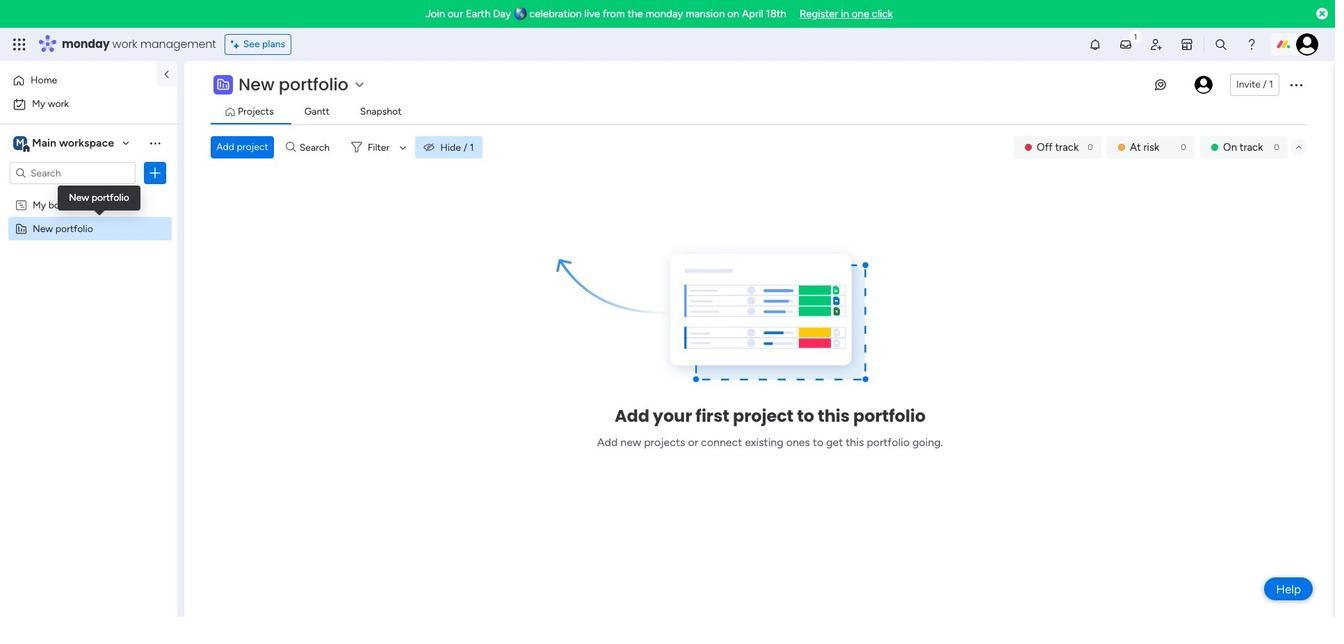 Task type: locate. For each thing, give the bounding box(es) containing it.
no results image
[[556, 228, 869, 383]]

invite members image
[[1149, 38, 1163, 51]]

help image
[[1245, 38, 1259, 51]]

workspace image
[[13, 136, 27, 151]]

options image down jacob simon image
[[1288, 76, 1304, 93]]

update feed image
[[1119, 38, 1133, 51]]

list box
[[0, 190, 177, 428]]

0 vertical spatial options image
[[1288, 76, 1304, 93]]

option
[[8, 70, 148, 92], [8, 93, 169, 115], [0, 192, 177, 195]]

0 vertical spatial option
[[8, 70, 148, 92]]

0 horizontal spatial options image
[[148, 166, 162, 180]]

1 horizontal spatial options image
[[1288, 76, 1304, 93]]

monday marketplace image
[[1180, 38, 1194, 51]]

options image
[[1288, 76, 1304, 93], [148, 166, 162, 180]]

select product image
[[13, 38, 26, 51]]

options image down workspace options 'icon'
[[148, 166, 162, 180]]

notifications image
[[1088, 38, 1102, 51]]

tab list
[[211, 102, 1307, 124]]

1 vertical spatial options image
[[148, 166, 162, 180]]



Task type: describe. For each thing, give the bounding box(es) containing it.
jacob simon image
[[1296, 33, 1318, 56]]

give feedback image
[[1154, 78, 1167, 92]]

Search field
[[296, 138, 338, 157]]

1 vertical spatial option
[[8, 93, 169, 115]]

Search in workspace field
[[29, 165, 116, 181]]

see plans image
[[231, 37, 243, 52]]

v2 search image
[[286, 140, 296, 155]]

workspace options image
[[148, 136, 162, 150]]

workspace selection element
[[13, 135, 116, 153]]

jacob simon image
[[1195, 76, 1213, 94]]

collapse image
[[1293, 142, 1304, 153]]

arrow down image
[[394, 139, 411, 156]]

1 image
[[1129, 29, 1142, 44]]

search everything image
[[1214, 38, 1228, 51]]

2 vertical spatial option
[[0, 192, 177, 195]]



Task type: vqa. For each thing, say whether or not it's contained in the screenshot.
monday marketplace ICON on the top right of the page
yes



